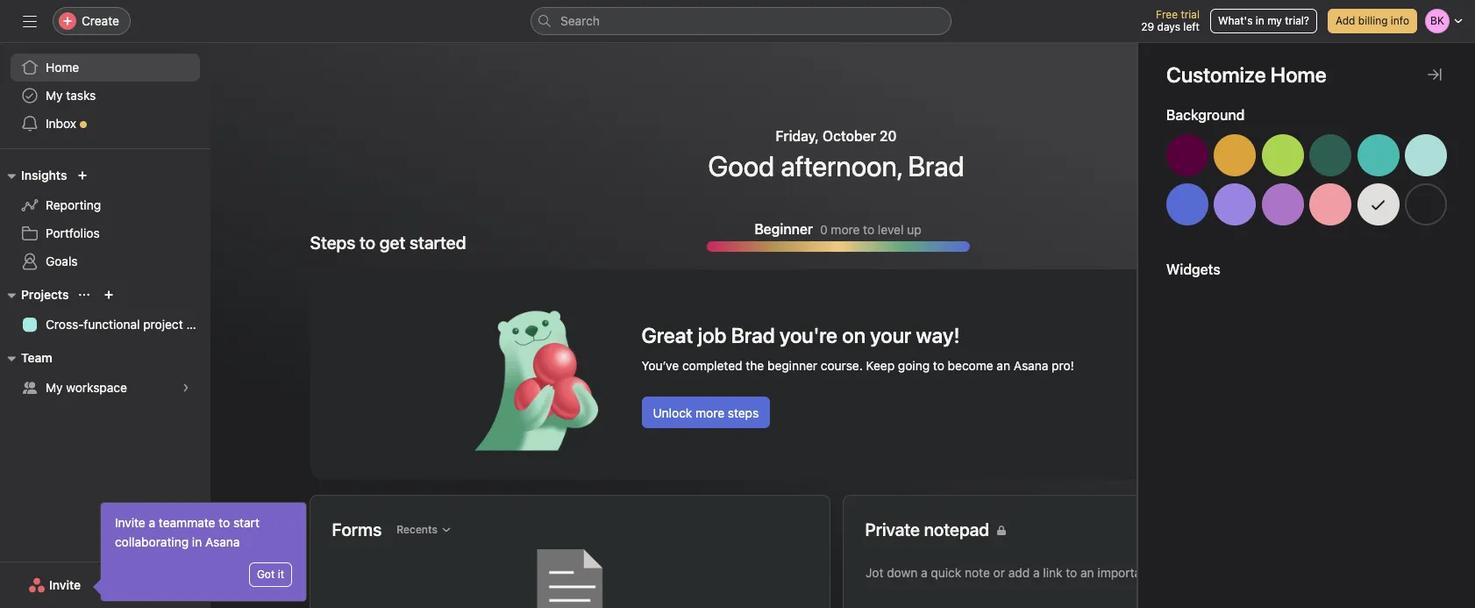 Task type: locate. For each thing, give the bounding box(es) containing it.
29
[[1142, 20, 1155, 33]]

my
[[46, 88, 63, 103], [46, 380, 63, 395]]

unlock more steps button
[[642, 397, 771, 428]]

widgets
[[1167, 261, 1221, 277]]

project
[[143, 317, 183, 332]]

brad
[[909, 149, 965, 183], [732, 323, 775, 347]]

what's in my trial? button
[[1211, 9, 1318, 33]]

friday,
[[776, 128, 820, 144]]

in left my
[[1256, 14, 1265, 27]]

cross-
[[46, 317, 84, 332]]

1 horizontal spatial brad
[[909, 149, 965, 183]]

more left steps
[[696, 405, 725, 420]]

inbox
[[46, 116, 76, 131]]

an
[[997, 358, 1011, 373]]

more right the 0
[[831, 222, 860, 236]]

1 horizontal spatial in
[[1256, 14, 1265, 27]]

recents
[[397, 523, 438, 536]]

invite inside invite a teammate to start collaborating in asana got it
[[115, 515, 145, 530]]

add billing info button
[[1329, 9, 1418, 33]]

customize
[[1292, 114, 1352, 129]]

steps to get started
[[310, 233, 466, 253]]

hide sidebar image
[[23, 14, 37, 28]]

customize home
[[1167, 62, 1327, 87]]

afternoon,
[[781, 149, 902, 183]]

invite for invite
[[49, 577, 81, 592]]

course.
[[821, 358, 863, 373]]

asana down start
[[205, 534, 240, 549]]

cross-functional project plan
[[46, 317, 210, 332]]

1 vertical spatial asana
[[205, 534, 240, 549]]

0 horizontal spatial in
[[192, 534, 202, 549]]

1 horizontal spatial more
[[831, 222, 860, 236]]

0 horizontal spatial brad
[[732, 323, 775, 347]]

my tasks
[[46, 88, 96, 103]]

1 my from the top
[[46, 88, 63, 103]]

1 vertical spatial more
[[696, 405, 725, 420]]

in down "teammate"
[[192, 534, 202, 549]]

my down team on the left bottom
[[46, 380, 63, 395]]

my left tasks
[[46, 88, 63, 103]]

2 my from the top
[[46, 380, 63, 395]]

insights button
[[0, 165, 67, 186]]

to
[[864, 222, 875, 236], [360, 233, 376, 253], [934, 358, 945, 373], [219, 515, 230, 530]]

trial?
[[1286, 14, 1310, 27]]

1 vertical spatial brad
[[732, 323, 775, 347]]

what's
[[1219, 14, 1253, 27]]

brad up the the
[[732, 323, 775, 347]]

background
[[1167, 107, 1246, 123]]

october
[[823, 128, 876, 144]]

projects
[[21, 287, 69, 302]]

1 vertical spatial my
[[46, 380, 63, 395]]

0 horizontal spatial invite
[[49, 577, 81, 592]]

great
[[642, 323, 694, 347]]

0 vertical spatial brad
[[909, 149, 965, 183]]

1 vertical spatial invite
[[49, 577, 81, 592]]

invite for invite a teammate to start collaborating in asana got it
[[115, 515, 145, 530]]

to right going
[[934, 358, 945, 373]]

to left the 'level'
[[864, 222, 875, 236]]

brad up up
[[909, 149, 965, 183]]

private
[[866, 519, 921, 540]]

free
[[1157, 8, 1179, 21]]

my inside global element
[[46, 88, 63, 103]]

to inside invite a teammate to start collaborating in asana got it
[[219, 515, 230, 530]]

global element
[[0, 43, 211, 148]]

more
[[831, 222, 860, 236], [696, 405, 725, 420]]

add billing info
[[1336, 14, 1410, 27]]

trial
[[1181, 8, 1200, 21]]

going
[[898, 358, 930, 373]]

0 vertical spatial invite
[[115, 515, 145, 530]]

my for my workspace
[[46, 380, 63, 395]]

asana inside invite a teammate to start collaborating in asana got it
[[205, 534, 240, 549]]

become
[[948, 358, 994, 373]]

search
[[561, 13, 600, 28]]

close customization pane image
[[1429, 68, 1443, 82]]

0 vertical spatial my
[[46, 88, 63, 103]]

1 vertical spatial in
[[192, 534, 202, 549]]

my workspace link
[[11, 374, 200, 402]]

invite
[[115, 515, 145, 530], [49, 577, 81, 592]]

invite inside button
[[49, 577, 81, 592]]

great job brad you're on your way!
[[642, 323, 960, 347]]

beginner
[[755, 221, 813, 237]]

my for my tasks
[[46, 88, 63, 103]]

the
[[746, 358, 765, 373]]

asana right an
[[1014, 358, 1049, 373]]

my inside teams element
[[46, 380, 63, 395]]

0
[[820, 222, 828, 236]]

home link
[[11, 54, 200, 82]]

teams element
[[0, 342, 211, 405]]

20
[[880, 128, 897, 144]]

to left start
[[219, 515, 230, 530]]

0 vertical spatial in
[[1256, 14, 1265, 27]]

0 horizontal spatial more
[[696, 405, 725, 420]]

to inside beginner 0 more to level up
[[864, 222, 875, 236]]

steps
[[728, 405, 759, 420]]

0 vertical spatial more
[[831, 222, 860, 236]]

my workspace
[[46, 380, 127, 395]]

more inside "button"
[[696, 405, 725, 420]]

0 horizontal spatial asana
[[205, 534, 240, 549]]

customize button
[[1263, 106, 1363, 138]]

asana
[[1014, 358, 1049, 373], [205, 534, 240, 549]]

0 vertical spatial asana
[[1014, 358, 1049, 373]]

in
[[1256, 14, 1265, 27], [192, 534, 202, 549]]

what's in my trial?
[[1219, 14, 1310, 27]]

notepad
[[925, 519, 990, 540]]

days
[[1158, 20, 1181, 33]]

forms
[[332, 519, 382, 540]]

teammate
[[159, 515, 215, 530]]

1 horizontal spatial invite
[[115, 515, 145, 530]]



Task type: vqa. For each thing, say whether or not it's contained in the screenshot.
an
yes



Task type: describe. For each thing, give the bounding box(es) containing it.
unlock
[[653, 405, 693, 420]]

team button
[[0, 347, 52, 369]]

plan
[[186, 317, 210, 332]]

reporting link
[[11, 191, 200, 219]]

to right steps
[[360, 233, 376, 253]]

steps
[[310, 233, 356, 253]]

brad inside friday, october 20 good afternoon, brad
[[909, 149, 965, 183]]

new image
[[78, 170, 88, 181]]

tasks
[[66, 88, 96, 103]]

reporting
[[46, 197, 101, 212]]

pro!
[[1052, 358, 1075, 373]]

good
[[708, 149, 775, 183]]

search list box
[[531, 7, 952, 35]]

keep
[[867, 358, 895, 373]]

portfolios
[[46, 226, 100, 240]]

invite button
[[17, 570, 92, 601]]

more inside beginner 0 more to level up
[[831, 222, 860, 236]]

in inside button
[[1256, 14, 1265, 27]]

team
[[21, 350, 52, 365]]

got
[[257, 568, 275, 581]]

get started
[[380, 233, 466, 253]]

functional
[[84, 317, 140, 332]]

workspace
[[66, 380, 127, 395]]

create button
[[53, 7, 131, 35]]

info
[[1392, 14, 1410, 27]]

up
[[908, 222, 922, 236]]

unlock more steps
[[653, 405, 759, 420]]

recents button
[[389, 518, 460, 542]]

invite a teammate to start collaborating in asana tooltip
[[96, 503, 306, 601]]

a
[[149, 515, 155, 530]]

insights element
[[0, 160, 211, 279]]

you've
[[642, 358, 679, 373]]

1 horizontal spatial asana
[[1014, 358, 1049, 373]]

level
[[878, 222, 904, 236]]

my tasks link
[[11, 82, 200, 110]]

your way!
[[871, 323, 960, 347]]

beginner 0 more to level up
[[755, 221, 922, 237]]

my
[[1268, 14, 1283, 27]]

beginner
[[768, 358, 818, 373]]

goals
[[46, 254, 78, 269]]

cross-functional project plan link
[[11, 311, 210, 339]]

collaborating
[[115, 534, 189, 549]]

in inside invite a teammate to start collaborating in asana got it
[[192, 534, 202, 549]]

start
[[233, 515, 260, 530]]

on
[[843, 323, 866, 347]]

portfolios link
[[11, 219, 200, 247]]

you've completed the beginner course. keep going to become an asana pro!
[[642, 358, 1075, 373]]

completed
[[683, 358, 743, 373]]

home
[[46, 60, 79, 75]]

free trial 29 days left
[[1142, 8, 1200, 33]]

projects element
[[0, 279, 211, 342]]

left
[[1184, 20, 1200, 33]]

new project or portfolio image
[[104, 290, 114, 300]]

show options, current sort, top image
[[79, 290, 90, 300]]

projects button
[[0, 284, 69, 305]]

you're
[[780, 323, 838, 347]]

search button
[[531, 7, 952, 35]]

invite a teammate to start collaborating in asana got it
[[115, 515, 284, 581]]

create
[[82, 13, 119, 28]]

background option group
[[1167, 134, 1448, 233]]

private notepad
[[866, 519, 990, 540]]

billing
[[1359, 14, 1389, 27]]

add
[[1336, 14, 1356, 27]]

got it button
[[249, 562, 292, 587]]

friday, october 20 good afternoon, brad
[[708, 128, 965, 183]]

goals link
[[11, 247, 200, 276]]

inbox link
[[11, 110, 200, 138]]

see details, my workspace image
[[181, 383, 191, 393]]

job
[[698, 323, 727, 347]]

insights
[[21, 168, 67, 183]]



